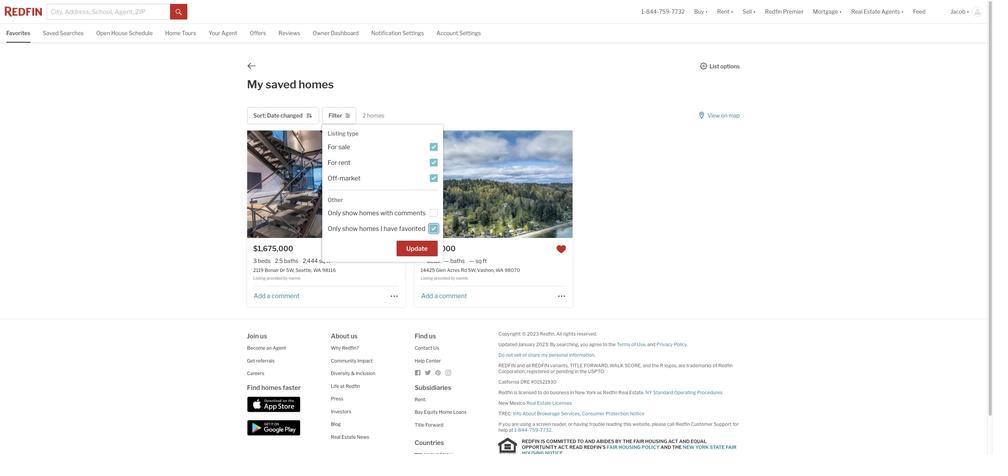 Task type: locate. For each thing, give the bounding box(es) containing it.
estate inside 'link'
[[864, 8, 880, 15]]

are left using
[[512, 422, 519, 428]]

view on map
[[707, 112, 740, 119]]

variants,
[[550, 363, 569, 369]]

1 vertical spatial .
[[594, 352, 595, 358]]

reader,
[[552, 422, 567, 428]]

listing
[[328, 130, 346, 137], [253, 276, 266, 281], [421, 276, 433, 281]]

by down "acres"
[[451, 276, 455, 281]]

operating
[[674, 390, 696, 396]]

1 vertical spatial are
[[512, 422, 519, 428]]

1 horizontal spatial settings
[[459, 30, 481, 36]]

▾ right agents on the right top of page
[[901, 8, 904, 15]]

homes left i on the left of the page
[[359, 225, 379, 233]]

homes for my saved homes
[[299, 78, 334, 91]]

0 horizontal spatial by
[[283, 276, 288, 281]]

5 ▾ from the left
[[901, 8, 904, 15]]

1 vertical spatial only
[[328, 225, 341, 233]]

1 show from the top
[[342, 210, 358, 217]]

1 horizontal spatial provided
[[434, 276, 450, 281]]

2 by from the left
[[451, 276, 455, 281]]

provided down glen
[[434, 276, 450, 281]]

type
[[347, 130, 359, 137]]

comment for $875,000
[[439, 292, 467, 300]]

redfin inside button
[[765, 8, 782, 15]]

0 vertical spatial .
[[687, 342, 688, 348]]

sw, inside the 14425 glen acres rd sw, vashon, wa 98070 listing provided by nwmls
[[468, 268, 476, 274]]

redfin down &
[[346, 384, 360, 389]]

to left do
[[538, 390, 542, 396]]

0 vertical spatial are
[[678, 363, 685, 369]]

759- left buy at the right of page
[[659, 8, 671, 15]]

redfin inside if you are using a screen reader, or having trouble reading this website, please call redfin customer support for help at
[[676, 422, 690, 428]]

by down dr at the bottom left
[[283, 276, 288, 281]]

1 horizontal spatial 1-
[[641, 8, 646, 15]]

of right trademarks
[[713, 363, 717, 369]]

favorite button checkbox
[[389, 245, 399, 255], [556, 245, 566, 255]]

about up why
[[331, 333, 349, 340]]

wa inside "2119 bonair dr sw, seattle, wa 98116 listing provided by nwmls"
[[313, 268, 321, 274]]

redfin down 1-844-759-7732 .
[[522, 439, 540, 445]]

show down other
[[342, 210, 358, 217]]

the left 'terms'
[[608, 342, 616, 348]]

beds right 3
[[258, 258, 271, 264]]

0 vertical spatial ,
[[645, 342, 646, 348]]

1 vertical spatial of
[[713, 363, 717, 369]]

0 horizontal spatial a
[[267, 292, 270, 300]]

:
[[265, 112, 266, 119]]

only show homes with comments
[[328, 210, 426, 217]]

licenses
[[552, 401, 572, 406]]

0 horizontal spatial 1-
[[514, 428, 518, 433]]

to
[[603, 342, 607, 348], [538, 390, 542, 396]]

a for $1,675,000
[[267, 292, 270, 300]]

beds
[[258, 258, 271, 264], [427, 258, 440, 264]]

2 comment from the left
[[439, 292, 467, 300]]

fair inside redfin is committed to and abides by the fair housing act and equal opportunity act. read redfin's
[[633, 439, 644, 445]]

and right to
[[585, 439, 595, 445]]

provided inside "2119 bonair dr sw, seattle, wa 98116 listing provided by nwmls"
[[266, 276, 283, 281]]

estate for agents
[[864, 8, 880, 15]]

trademarks
[[686, 363, 712, 369]]

1 horizontal spatial by
[[451, 276, 455, 281]]

2 ▾ from the left
[[731, 8, 733, 15]]

real right mortgage ▾
[[851, 8, 863, 15]]

1 vertical spatial for
[[328, 159, 337, 167]]

comment down "acres"
[[439, 292, 467, 300]]

favorite button checkbox for $1,675,000
[[389, 245, 399, 255]]

and left the all
[[517, 363, 525, 369]]

1 horizontal spatial ft
[[483, 258, 487, 264]]

▾ right the sell
[[753, 8, 756, 15]]

0 horizontal spatial favorite button checkbox
[[389, 245, 399, 255]]

agent right your
[[221, 30, 237, 36]]

1 wa from the left
[[313, 268, 321, 274]]

listing up for sale
[[328, 130, 346, 137]]

us up redfin?
[[351, 333, 358, 340]]

1 horizontal spatial beds
[[427, 258, 440, 264]]

join us
[[247, 333, 267, 340]]

terms of use link
[[617, 342, 645, 348]]

comment
[[272, 292, 300, 300], [439, 292, 467, 300]]

or down services
[[568, 422, 573, 428]]

or right the sell
[[522, 352, 527, 358]]

0 horizontal spatial the
[[623, 439, 632, 445]]

provided
[[266, 276, 283, 281], [434, 276, 450, 281]]

1 photo of 2119 bonair dr sw, seattle, wa 98116 image from the left
[[89, 131, 247, 238]]

by
[[550, 342, 556, 348]]

procedures
[[697, 390, 722, 396]]

favorited
[[399, 225, 425, 233]]

0 horizontal spatial agent
[[221, 30, 237, 36]]

1 horizontal spatial sw,
[[468, 268, 476, 274]]

redfin instagram image
[[445, 370, 451, 376]]

1 horizontal spatial favorite button checkbox
[[556, 245, 566, 255]]

us flag image
[[415, 454, 422, 454]]

1 horizontal spatial .
[[594, 352, 595, 358]]

forward,
[[584, 363, 609, 369]]

rent ▾
[[717, 8, 733, 15]]

nwmls down seattle,
[[289, 276, 301, 281]]

▾ right buy at the right of page
[[705, 8, 708, 15]]

redfin for and
[[498, 363, 516, 369]]

2 horizontal spatial the
[[652, 363, 659, 369]]

you right if
[[503, 422, 511, 428]]

, left privacy
[[645, 342, 646, 348]]

1 settings from the left
[[402, 30, 424, 36]]

home tours link
[[165, 24, 196, 42]]

— baths
[[444, 258, 465, 264]]

1 for from the top
[[328, 143, 337, 151]]

2 wa from the left
[[496, 268, 503, 274]]

2 add a comment button from the left
[[421, 292, 467, 300]]

0 horizontal spatial listing
[[253, 276, 266, 281]]

3 us from the left
[[429, 333, 436, 340]]

1 horizontal spatial us
[[351, 333, 358, 340]]

1 vertical spatial new
[[498, 401, 508, 406]]

wa inside the 14425 glen acres rd sw, vashon, wa 98070 listing provided by nwmls
[[496, 268, 503, 274]]

1 — from the left
[[421, 258, 426, 264]]

0 horizontal spatial wa
[[313, 268, 321, 274]]

redfin left premier
[[765, 8, 782, 15]]

0 vertical spatial for
[[328, 143, 337, 151]]

list
[[709, 63, 719, 69]]

3 — from the left
[[469, 258, 474, 264]]

▾ for rent ▾
[[731, 8, 733, 15]]

. down agree
[[594, 352, 595, 358]]

— up glen
[[444, 258, 449, 264]]

new left york
[[575, 390, 585, 396]]

2 sw, from the left
[[468, 268, 476, 274]]

2.5
[[275, 258, 283, 264]]

759-
[[659, 8, 671, 15], [529, 428, 540, 433]]

1 vertical spatial ,
[[580, 411, 581, 417]]

2,444
[[303, 258, 318, 264]]

759- up "opportunity"
[[529, 428, 540, 433]]

only for only show homes with comments
[[328, 210, 341, 217]]

2 sq from the left
[[475, 258, 482, 264]]

0 vertical spatial 844-
[[646, 8, 659, 15]]

comment down "2119 bonair dr sw, seattle, wa 98116 listing provided by nwmls"
[[272, 292, 300, 300]]

2 horizontal spatial housing
[[645, 439, 667, 445]]

0 horizontal spatial 844-
[[518, 428, 529, 433]]

beds for 3 beds
[[258, 258, 271, 264]]

redfin is licensed to do business in new york as redfin real estate. ny standard operating procedures
[[498, 390, 722, 396]]

of inside redfin and all redfin variants, title forward, walk score, and the r logos, are trademarks of redfin corporation, registered or pending in the uspto.
[[713, 363, 717, 369]]

0 vertical spatial agent
[[221, 30, 237, 36]]

0 horizontal spatial home
[[165, 30, 181, 36]]

1 vertical spatial at
[[509, 428, 513, 433]]

the right the by
[[623, 439, 632, 445]]

1 us from the left
[[260, 333, 267, 340]]

notification settings link
[[371, 24, 424, 42]]

fair housing policy and the
[[607, 445, 683, 450]]

▾ inside sell ▾ dropdown button
[[753, 8, 756, 15]]

wa down 2,444 sq ft
[[313, 268, 321, 274]]

in inside redfin and all redfin variants, title forward, walk score, and the r logos, are trademarks of redfin corporation, registered or pending in the uspto.
[[575, 369, 579, 375]]

for left rent
[[328, 159, 337, 167]]

the
[[623, 439, 632, 445], [672, 445, 682, 450]]

real estate news
[[331, 434, 369, 440]]

option group for other
[[328, 205, 437, 236]]

redfin inside redfin and all redfin variants, title forward, walk score, and the r logos, are trademarks of redfin corporation, registered or pending in the uspto.
[[718, 363, 733, 369]]

1 vertical spatial agent
[[273, 345, 286, 351]]

terms
[[617, 342, 630, 348]]

careers button
[[247, 371, 264, 377]]

the left uspto.
[[580, 369, 587, 375]]

2 horizontal spatial —
[[469, 258, 474, 264]]

1 horizontal spatial add a comment button
[[421, 292, 467, 300]]

why redfin? button
[[331, 345, 359, 351]]

favorite button image
[[389, 245, 399, 255], [556, 245, 566, 255]]

view
[[707, 112, 720, 119]]

0 horizontal spatial ,
[[580, 411, 581, 417]]

1 only from the top
[[328, 210, 341, 217]]

get referrals
[[247, 358, 275, 364]]

only
[[328, 210, 341, 217], [328, 225, 341, 233]]

1 sq from the left
[[319, 258, 325, 264]]

home left tours
[[165, 30, 181, 36]]

redfin left the is
[[498, 390, 513, 396]]

.
[[687, 342, 688, 348], [594, 352, 595, 358], [551, 428, 552, 433]]

add a comment button down glen
[[421, 292, 467, 300]]

2 horizontal spatial a
[[532, 422, 535, 428]]

▾ inside buy ▾ dropdown button
[[705, 8, 708, 15]]

real estate news button
[[331, 434, 369, 440]]

find homes faster
[[247, 384, 301, 392]]

baths for — baths
[[450, 258, 465, 264]]

1 favorite button image from the left
[[389, 245, 399, 255]]

provided down "bonair"
[[266, 276, 283, 281]]

redfin down not
[[498, 363, 516, 369]]

2 horizontal spatial listing
[[421, 276, 433, 281]]

the left new
[[672, 445, 682, 450]]

7732 for 1-844-759-7732 .
[[540, 428, 551, 433]]

rent
[[717, 8, 729, 15]]

2 provided from the left
[[434, 276, 450, 281]]

0 vertical spatial estate
[[864, 8, 880, 15]]

1-844-759-7732 link up is
[[514, 428, 551, 433]]

— for — baths
[[444, 258, 449, 264]]

1 horizontal spatial add a comment
[[421, 292, 467, 300]]

2 add a comment from the left
[[421, 292, 467, 300]]

0 vertical spatial find
[[415, 333, 428, 340]]

2 vertical spatial .
[[551, 428, 552, 433]]

the
[[608, 342, 616, 348], [652, 363, 659, 369], [580, 369, 587, 375]]

0 horizontal spatial 7732
[[540, 428, 551, 433]]

1 horizontal spatial agent
[[273, 345, 286, 351]]

option group containing for sale
[[328, 139, 437, 186]]

0 horizontal spatial —
[[421, 258, 426, 264]]

ft for — sq ft
[[483, 258, 487, 264]]

a for $875,000
[[434, 292, 438, 300]]

1 horizontal spatial or
[[550, 369, 555, 375]]

beds up 14425
[[427, 258, 440, 264]]

us for find us
[[429, 333, 436, 340]]

housing inside new york state fair housing notice
[[522, 450, 544, 454]]

option group containing only show homes with comments
[[328, 205, 437, 236]]

2 nwmls from the left
[[456, 276, 468, 281]]

1 vertical spatial 759-
[[529, 428, 540, 433]]

0 vertical spatial show
[[342, 210, 358, 217]]

at right the life
[[340, 384, 345, 389]]

or inside redfin and all redfin variants, title forward, walk score, and the r logos, are trademarks of redfin corporation, registered or pending in the uspto.
[[550, 369, 555, 375]]

a inside if you are using a screen reader, or having trouble reading this website, please call redfin customer support for help at
[[532, 422, 535, 428]]

in right business
[[570, 390, 574, 396]]

your
[[209, 30, 220, 36]]

by inside the 14425 glen acres rd sw, vashon, wa 98070 listing provided by nwmls
[[451, 276, 455, 281]]

redfin inside redfin is committed to and abides by the fair housing act and equal opportunity act. read redfin's
[[522, 439, 540, 445]]

agent right an
[[273, 345, 286, 351]]

▾ for sell ▾
[[753, 8, 756, 15]]

do
[[498, 352, 505, 358]]

reviews
[[279, 30, 300, 36]]

about up using
[[522, 411, 536, 417]]

, up having
[[580, 411, 581, 417]]

photo of 2119 bonair dr sw, seattle, wa 98116 image
[[89, 131, 247, 238], [247, 131, 405, 238], [405, 131, 563, 238]]

2 only from the top
[[328, 225, 341, 233]]

california
[[498, 379, 519, 385]]

new
[[575, 390, 585, 396], [498, 401, 508, 406]]

baths for 2.5 baths
[[284, 258, 298, 264]]

2 baths from the left
[[450, 258, 465, 264]]

7732 up is
[[540, 428, 551, 433]]

estate down do
[[537, 401, 551, 406]]

1 baths from the left
[[284, 258, 298, 264]]

show for only show homes with comments
[[342, 210, 358, 217]]

1 vertical spatial find
[[247, 384, 260, 392]]

using
[[520, 422, 531, 428]]

homes right 2
[[367, 112, 384, 119]]

2 — from the left
[[444, 258, 449, 264]]

1 by from the left
[[283, 276, 288, 281]]

submit search image
[[176, 9, 182, 15]]

home
[[165, 30, 181, 36], [439, 410, 452, 415]]

1 add a comment button from the left
[[253, 292, 300, 300]]

2023:
[[536, 342, 549, 348]]

3 beds
[[253, 258, 271, 264]]

1 ▾ from the left
[[705, 8, 708, 15]]

new up trec:
[[498, 401, 508, 406]]

beds for — beds
[[427, 258, 440, 264]]

— up the 14425 glen acres rd sw, vashon, wa 98070 listing provided by nwmls
[[469, 258, 474, 264]]

rent ▾ button
[[717, 0, 733, 23]]

mortgage ▾
[[813, 8, 842, 15]]

1 option group from the top
[[328, 139, 437, 186]]

redfin twitter image
[[425, 370, 431, 376]]

1 add from the left
[[254, 292, 266, 300]]

2 show from the top
[[342, 225, 358, 233]]

become an agent button
[[247, 345, 286, 351]]

2 photo of 2119 bonair dr sw, seattle, wa 98116 image from the left
[[247, 131, 405, 238]]

estate left news
[[342, 434, 356, 440]]

homes up only show homes i have favorited
[[359, 210, 379, 217]]

1 favorite button checkbox from the left
[[389, 245, 399, 255]]

update button
[[396, 241, 437, 257]]

1 horizontal spatial baths
[[450, 258, 465, 264]]

open
[[96, 30, 110, 36]]

find down careers button
[[247, 384, 260, 392]]

buy ▾ button
[[694, 0, 708, 23]]

3 ▾ from the left
[[753, 8, 756, 15]]

homes for only show homes with comments
[[359, 210, 379, 217]]

for sale
[[328, 143, 350, 151]]

. right privacy
[[687, 342, 688, 348]]

2 favorite button image from the left
[[556, 245, 566, 255]]

real estate agents ▾ link
[[851, 0, 904, 23]]

share
[[528, 352, 540, 358]]

1 horizontal spatial nwmls
[[456, 276, 468, 281]]

view on map button
[[698, 107, 740, 125]]

0 vertical spatial in
[[575, 369, 579, 375]]

1 nwmls from the left
[[289, 276, 301, 281]]

find
[[415, 333, 428, 340], [247, 384, 260, 392]]

a right using
[[532, 422, 535, 428]]

7732 left buy at the right of page
[[671, 8, 685, 15]]

0 horizontal spatial favorite button image
[[389, 245, 399, 255]]

1 horizontal spatial find
[[415, 333, 428, 340]]

ft up vashon,
[[483, 258, 487, 264]]

3 photo of 2119 bonair dr sw, seattle, wa 98116 image from the left
[[405, 131, 563, 238]]

show for only show homes i have favorited
[[342, 225, 358, 233]]

update
[[406, 245, 428, 253]]

wa
[[313, 268, 321, 274], [496, 268, 503, 274]]

estate left agents on the right top of page
[[864, 8, 880, 15]]

1 horizontal spatial to
[[603, 342, 607, 348]]

or left pending
[[550, 369, 555, 375]]

contact us button
[[415, 345, 439, 351]]

life at redfin button
[[331, 384, 360, 389]]

1 vertical spatial about
[[522, 411, 536, 417]]

real down licensed
[[526, 401, 536, 406]]

settings right notification
[[402, 30, 424, 36]]

of left use
[[631, 342, 636, 348]]

1 horizontal spatial at
[[509, 428, 513, 433]]

1 vertical spatial 7732
[[540, 428, 551, 433]]

baths right 2.5
[[284, 258, 298, 264]]

add a comment down "bonair"
[[254, 292, 300, 300]]

1 horizontal spatial —
[[444, 258, 449, 264]]

the left the r on the bottom of the page
[[652, 363, 659, 369]]

you up information
[[580, 342, 588, 348]]

baths up "acres"
[[450, 258, 465, 264]]

2 us from the left
[[351, 333, 358, 340]]

photo of 14425 glen acres rd sw, vashon, wa 98070 image
[[257, 131, 415, 238], [415, 131, 573, 238], [573, 131, 731, 238]]

listing down 2119
[[253, 276, 266, 281]]

0 horizontal spatial add
[[254, 292, 266, 300]]

nwmls inside the 14425 glen acres rd sw, vashon, wa 98070 listing provided by nwmls
[[456, 276, 468, 281]]

reserved.
[[577, 331, 597, 337]]

rent.
[[415, 397, 426, 403]]

2 for from the top
[[328, 159, 337, 167]]

1 vertical spatial 1-
[[514, 428, 518, 433]]

0 vertical spatial you
[[580, 342, 588, 348]]

uspto.
[[588, 369, 605, 375]]

1 horizontal spatial are
[[678, 363, 685, 369]]

4 ▾ from the left
[[839, 8, 842, 15]]

1 horizontal spatial ,
[[645, 342, 646, 348]]

options
[[720, 63, 740, 69]]

committed
[[546, 439, 576, 445]]

0 horizontal spatial add a comment button
[[253, 292, 300, 300]]

0 vertical spatial about
[[331, 333, 349, 340]]

notice
[[630, 411, 644, 417]]

1 horizontal spatial estate
[[537, 401, 551, 406]]

844- for 1-844-759-7732
[[646, 8, 659, 15]]

0 horizontal spatial provided
[[266, 276, 283, 281]]

are inside redfin and all redfin variants, title forward, walk score, and the r logos, are trademarks of redfin corporation, registered or pending in the uspto.
[[678, 363, 685, 369]]

the inside redfin is committed to and abides by the fair housing act and equal opportunity act. read redfin's
[[623, 439, 632, 445]]

standard
[[653, 390, 673, 396]]

2 beds from the left
[[427, 258, 440, 264]]

0 vertical spatial home
[[165, 30, 181, 36]]

listing inside the 14425 glen acres rd sw, vashon, wa 98070 listing provided by nwmls
[[421, 276, 433, 281]]

add a comment down glen
[[421, 292, 467, 300]]

2 ft from the left
[[483, 258, 487, 264]]

▾ inside mortgage ▾ dropdown button
[[839, 8, 842, 15]]

2 horizontal spatial .
[[687, 342, 688, 348]]

home left loans
[[439, 410, 452, 415]]

0 horizontal spatial housing
[[522, 450, 544, 454]]

and right policy
[[661, 445, 671, 450]]

0 horizontal spatial to
[[538, 390, 542, 396]]

listing down 14425
[[421, 276, 433, 281]]

show down only show homes with comments
[[342, 225, 358, 233]]

sq
[[319, 258, 325, 264], [475, 258, 482, 264]]

referrals
[[256, 358, 275, 364]]

1 horizontal spatial new
[[575, 390, 585, 396]]

add a comment button down "bonair"
[[253, 292, 300, 300]]

1 horizontal spatial home
[[439, 410, 452, 415]]

wa left 98070
[[496, 268, 503, 274]]

pending
[[556, 369, 574, 375]]

by inside "2119 bonair dr sw, seattle, wa 98116 listing provided by nwmls"
[[283, 276, 288, 281]]

1 provided from the left
[[266, 276, 283, 281]]

1 comment from the left
[[272, 292, 300, 300]]

favorite button image for $1,675,000
[[389, 245, 399, 255]]

listing inside "2119 bonair dr sw, seattle, wa 98116 listing provided by nwmls"
[[253, 276, 266, 281]]

comments
[[394, 210, 426, 217]]

redfin right trademarks
[[718, 363, 733, 369]]

sort : date changed
[[253, 112, 303, 119]]

sq up vashon,
[[475, 258, 482, 264]]

estate
[[864, 8, 880, 15], [537, 401, 551, 406], [342, 434, 356, 440]]

or inside if you are using a screen reader, or having trouble reading this website, please call redfin customer support for help at
[[568, 422, 573, 428]]

all
[[556, 331, 562, 337]]

0 horizontal spatial us
[[260, 333, 267, 340]]

2 add from the left
[[421, 292, 433, 300]]

us up us
[[429, 333, 436, 340]]

—
[[421, 258, 426, 264], [444, 258, 449, 264], [469, 258, 474, 264]]

real left 'estate.'
[[618, 390, 628, 396]]

sw, right dr at the bottom left
[[286, 268, 294, 274]]

0 vertical spatial 1-
[[641, 8, 646, 15]]

favorites link
[[6, 24, 30, 42]]

0 horizontal spatial or
[[522, 352, 527, 358]]

1 horizontal spatial sq
[[475, 258, 482, 264]]

redfin right as
[[603, 390, 617, 396]]

2 horizontal spatial fair
[[726, 445, 736, 450]]

0 vertical spatial or
[[522, 352, 527, 358]]

sq up 98116
[[319, 258, 325, 264]]

find for find homes faster
[[247, 384, 260, 392]]

and right act
[[679, 439, 690, 445]]

are right logos,
[[678, 363, 685, 369]]

add a comment for $1,675,000
[[254, 292, 300, 300]]

0 horizontal spatial ft
[[326, 258, 330, 264]]

2 option group from the top
[[328, 205, 437, 236]]

2 settings from the left
[[459, 30, 481, 36]]

equity
[[424, 410, 438, 415]]

find up contact
[[415, 333, 428, 340]]

ft up 98116
[[326, 258, 330, 264]]

2 favorite button checkbox from the left
[[556, 245, 566, 255]]

98070
[[504, 268, 520, 274]]

1 vertical spatial you
[[503, 422, 511, 428]]

1-844-759-7732 link left buy at the right of page
[[641, 8, 685, 15]]

▾ inside rent ▾ dropdown button
[[731, 8, 733, 15]]

2 horizontal spatial estate
[[864, 8, 880, 15]]

2 vertical spatial estate
[[342, 434, 356, 440]]

owner dashboard
[[313, 30, 359, 36]]

1 sw, from the left
[[286, 268, 294, 274]]

1 horizontal spatial listing
[[328, 130, 346, 137]]

redfin for is
[[522, 439, 540, 445]]

are inside if you are using a screen reader, or having trouble reading this website, please call redfin customer support for help at
[[512, 422, 519, 428]]

1 ft from the left
[[326, 258, 330, 264]]

redfin premier
[[765, 8, 804, 15]]

6 ▾ from the left
[[967, 8, 969, 15]]

only for only show homes i have favorited
[[328, 225, 341, 233]]

759- for 1-844-759-7732 .
[[529, 428, 540, 433]]

1 horizontal spatial the
[[672, 445, 682, 450]]

life
[[331, 384, 339, 389]]

▾ right rent
[[731, 8, 733, 15]]

for left sale
[[328, 143, 337, 151]]

1 add a comment from the left
[[254, 292, 300, 300]]

1 beds from the left
[[258, 258, 271, 264]]

0 vertical spatial at
[[340, 384, 345, 389]]

0 horizontal spatial and
[[585, 439, 595, 445]]

option group
[[328, 139, 437, 186], [328, 205, 437, 236]]

at right help
[[509, 428, 513, 433]]

0 horizontal spatial sq
[[319, 258, 325, 264]]

▾ right mortgage
[[839, 8, 842, 15]]

dialog
[[322, 125, 443, 262]]



Task type: vqa. For each thing, say whether or not it's contained in the screenshot.
"ADD A COMMENT" button for $1,849,000
no



Task type: describe. For each thing, give the bounding box(es) containing it.
loans
[[453, 410, 467, 415]]

and right use
[[647, 342, 656, 348]]

1 horizontal spatial you
[[580, 342, 588, 348]]

0 vertical spatial new
[[575, 390, 585, 396]]

saved
[[266, 78, 296, 91]]

1- for 1-844-759-7732
[[641, 8, 646, 15]]

become
[[247, 345, 265, 351]]

2 horizontal spatial and
[[679, 439, 690, 445]]

diversity & inclusion button
[[331, 371, 375, 377]]

account settings link
[[436, 24, 481, 42]]

protection
[[606, 411, 629, 417]]

privacy
[[657, 342, 673, 348]]

1 horizontal spatial and
[[661, 445, 671, 450]]

as
[[597, 390, 602, 396]]

why redfin?
[[331, 345, 359, 351]]

redfin premier button
[[760, 0, 808, 23]]

us
[[433, 345, 439, 351]]

careers
[[247, 371, 264, 377]]

do
[[543, 390, 549, 396]]

redfin down the my
[[532, 363, 549, 369]]

opportunity
[[522, 445, 557, 450]]

0 vertical spatial 1-844-759-7732 link
[[641, 8, 685, 15]]

for for for sale
[[328, 143, 337, 151]]

feed
[[913, 8, 926, 15]]

▾ for mortgage ▾
[[839, 8, 842, 15]]

countries
[[415, 440, 444, 447]]

favorite button checkbox for $875,000
[[556, 245, 566, 255]]

sell
[[514, 352, 521, 358]]

nwmls inside "2119 bonair dr sw, seattle, wa 98116 listing provided by nwmls"
[[289, 276, 301, 281]]

sq for —
[[475, 258, 482, 264]]

0 horizontal spatial fair
[[607, 445, 618, 450]]

sw, inside "2119 bonair dr sw, seattle, wa 98116 listing provided by nwmls"
[[286, 268, 294, 274]]

not
[[506, 352, 513, 358]]

policy
[[642, 445, 660, 450]]

for
[[733, 422, 739, 428]]

0 horizontal spatial of
[[631, 342, 636, 348]]

settings for account settings
[[459, 30, 481, 36]]

searching,
[[557, 342, 579, 348]]

dialog containing for sale
[[322, 125, 443, 262]]

0 horizontal spatial the
[[580, 369, 587, 375]]

help
[[415, 358, 425, 364]]

january
[[518, 342, 535, 348]]

14425
[[421, 268, 435, 274]]

7732 for 1-844-759-7732
[[671, 8, 685, 15]]

favorite button image for $875,000
[[556, 245, 566, 255]]

find for find us
[[415, 333, 428, 340]]

option group for listing type
[[328, 139, 437, 186]]

an
[[266, 345, 272, 351]]

help
[[498, 428, 508, 433]]

walk
[[610, 363, 624, 369]]

real inside 'link'
[[851, 8, 863, 15]]

notification
[[371, 30, 401, 36]]

searches
[[60, 30, 84, 36]]

contact
[[415, 345, 432, 351]]

provided inside the 14425 glen acres rd sw, vashon, wa 98070 listing provided by nwmls
[[434, 276, 450, 281]]

1 horizontal spatial the
[[608, 342, 616, 348]]

add a comment button for $1,675,000
[[253, 292, 300, 300]]

info about brokerage services link
[[513, 411, 580, 417]]

homes up download the redfin app on the apple app store image
[[261, 384, 281, 392]]

add for $875,000
[[421, 292, 433, 300]]

0 vertical spatial to
[[603, 342, 607, 348]]

for for for rent
[[328, 159, 337, 167]]

offers link
[[250, 24, 266, 42]]

download the redfin app on the apple app store image
[[247, 397, 300, 412]]

licensed
[[518, 390, 537, 396]]

this
[[623, 422, 632, 428]]

fair housing policy link
[[607, 445, 660, 450]]

redfin facebook image
[[415, 370, 421, 376]]

impact
[[357, 358, 373, 364]]

rent ▾ button
[[712, 0, 738, 23]]

▾ inside real estate agents ▾ 'link'
[[901, 8, 904, 15]]

investors button
[[331, 409, 351, 415]]

agents
[[881, 8, 900, 15]]

copyright: © 2023 redfin. all rights reserved.
[[498, 331, 597, 337]]

life at redfin
[[331, 384, 360, 389]]

trec: info about brokerage services , consumer protection notice
[[498, 411, 644, 417]]

saved searches link
[[43, 24, 84, 42]]

&
[[351, 371, 355, 377]]

home tours
[[165, 30, 196, 36]]

sell ▾ button
[[743, 0, 756, 23]]

1 vertical spatial in
[[570, 390, 574, 396]]

abides
[[596, 439, 614, 445]]

get
[[247, 358, 255, 364]]

us for join us
[[260, 333, 267, 340]]

please
[[652, 422, 666, 428]]

privacy policy link
[[657, 342, 687, 348]]

844- for 1-844-759-7732 .
[[518, 428, 529, 433]]

having
[[574, 422, 588, 428]]

trec:
[[498, 411, 512, 417]]

if
[[498, 422, 502, 428]]

trouble
[[589, 422, 605, 428]]

add for $1,675,000
[[254, 292, 266, 300]]

press
[[331, 396, 343, 402]]

download the redfin app from the google play store image
[[247, 421, 300, 436]]

▾ for jacob ▾
[[967, 8, 969, 15]]

reviews link
[[279, 24, 300, 42]]

comment for $1,675,000
[[272, 292, 300, 300]]

consumer
[[582, 411, 605, 417]]

3 photo of 14425 glen acres rd sw, vashon, wa 98070 image from the left
[[573, 131, 731, 238]]

account settings
[[436, 30, 481, 36]]

you inside if you are using a screen reader, or having trouble reading this website, please call redfin customer support for help at
[[503, 422, 511, 428]]

— beds
[[421, 258, 440, 264]]

call
[[667, 422, 675, 428]]

housing inside redfin is committed to and abides by the fair housing act and equal opportunity act. read redfin's
[[645, 439, 667, 445]]

feed button
[[908, 0, 946, 23]]

new york state fair housing notice link
[[522, 445, 736, 454]]

off-market
[[328, 175, 360, 182]]

▾ for buy ▾
[[705, 8, 708, 15]]

equal housing opportunity image
[[498, 438, 517, 454]]

act
[[668, 439, 678, 445]]

— for — sq ft
[[469, 258, 474, 264]]

homes for only show homes i have favorited
[[359, 225, 379, 233]]

copyright:
[[498, 331, 521, 337]]

my
[[541, 352, 548, 358]]

0 horizontal spatial new
[[498, 401, 508, 406]]

fair inside new york state fair housing notice
[[726, 445, 736, 450]]

estate for news
[[342, 434, 356, 440]]

acres
[[447, 268, 460, 274]]

1 horizontal spatial housing
[[619, 445, 641, 450]]

at inside if you are using a screen reader, or having trouble reading this website, please call redfin customer support for help at
[[509, 428, 513, 433]]

2 photo of 14425 glen acres rd sw, vashon, wa 98070 image from the left
[[415, 131, 573, 238]]

1 photo of 14425 glen acres rd sw, vashon, wa 98070 image from the left
[[257, 131, 415, 238]]

redfin and all redfin variants, title forward, walk score, and the r logos, are trademarks of redfin corporation, registered or pending in the uspto.
[[498, 363, 733, 375]]

add a comment for $875,000
[[421, 292, 467, 300]]

listing inside dialog
[[328, 130, 346, 137]]

1 horizontal spatial about
[[522, 411, 536, 417]]

settings for notification settings
[[402, 30, 424, 36]]

agree
[[589, 342, 602, 348]]

and right score,
[[643, 363, 651, 369]]

updated january 2023: by searching, you agree to the terms of use , and privacy policy .
[[498, 342, 688, 348]]

for rent
[[328, 159, 350, 167]]

1 vertical spatial estate
[[537, 401, 551, 406]]

do not sell or share my personal information link
[[498, 352, 594, 358]]

community impact button
[[331, 358, 373, 364]]

by
[[615, 439, 622, 445]]

redfin?
[[342, 345, 359, 351]]

ft for 2,444 sq ft
[[326, 258, 330, 264]]

0 horizontal spatial at
[[340, 384, 345, 389]]

saved
[[43, 30, 59, 36]]

california dre #01521930
[[498, 379, 557, 385]]

us for about us
[[351, 333, 358, 340]]

real down blog
[[331, 434, 341, 440]]

sq for 2,444
[[319, 258, 325, 264]]

rd
[[461, 268, 467, 274]]

reading
[[606, 422, 622, 428]]

changed
[[280, 112, 303, 119]]

759- for 1-844-759-7732
[[659, 8, 671, 15]]

mortgage
[[813, 8, 838, 15]]

title
[[570, 363, 583, 369]]

jacob ▾
[[951, 8, 969, 15]]

2119
[[253, 268, 264, 274]]

add a comment button for $875,000
[[421, 292, 467, 300]]

0 horizontal spatial about
[[331, 333, 349, 340]]

redfin pinterest image
[[435, 370, 441, 376]]

sale
[[338, 143, 350, 151]]

title forward button
[[415, 422, 443, 428]]

0 horizontal spatial 1-844-759-7732 link
[[514, 428, 551, 433]]

City, Address, School, Agent, ZIP search field
[[47, 4, 170, 20]]

— for — beds
[[421, 258, 426, 264]]

1 vertical spatial to
[[538, 390, 542, 396]]

1- for 1-844-759-7732 .
[[514, 428, 518, 433]]



